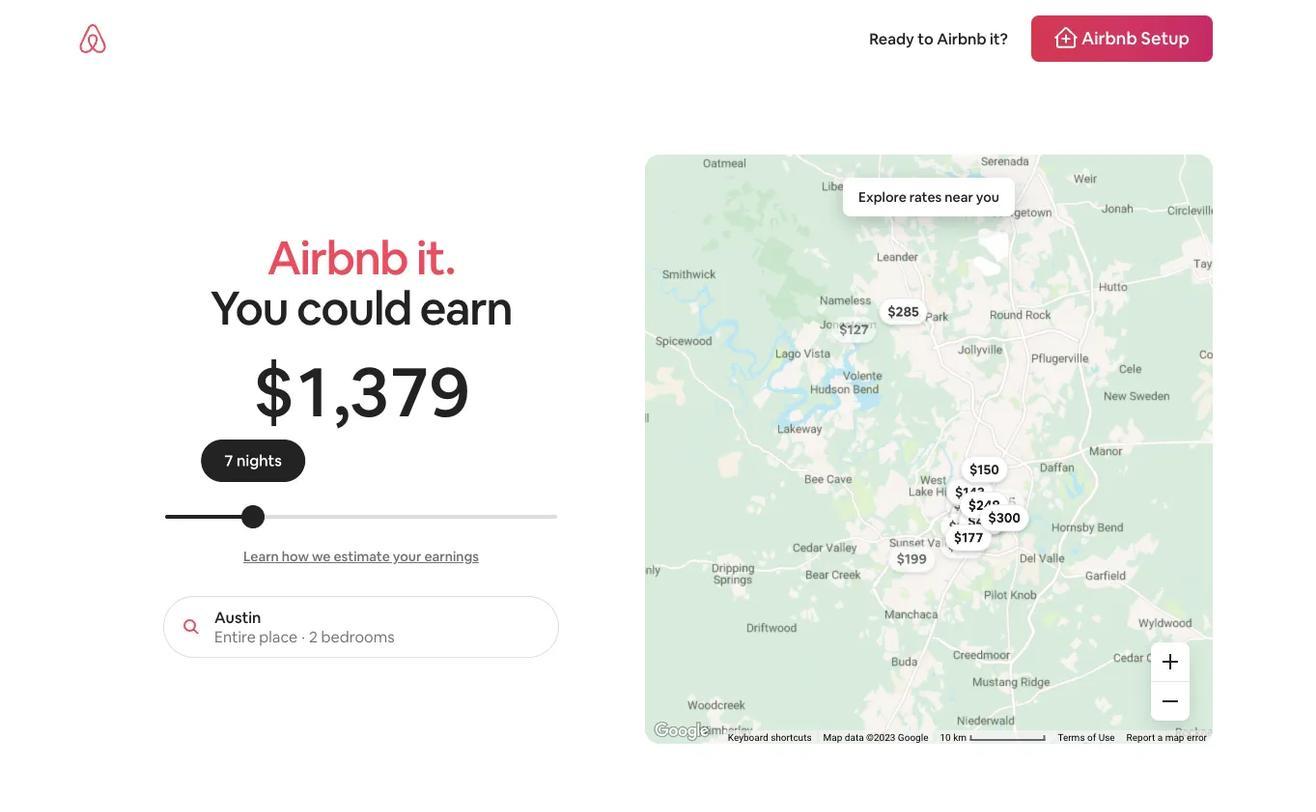 Task type: locate. For each thing, give the bounding box(es) containing it.
$263 button
[[941, 513, 989, 540]]

near
[[945, 188, 974, 206]]

$206
[[960, 503, 992, 520]]

$285
[[888, 303, 920, 320]]

it?
[[990, 28, 1009, 48]]

you
[[977, 188, 1000, 206]]

google image
[[650, 719, 714, 744]]

$215 button
[[959, 506, 1005, 533]]

estimate
[[334, 548, 390, 565]]

you
[[210, 278, 288, 338]]

zoom out image
[[1163, 694, 1179, 709]]

airbnb it.
[[267, 228, 455, 288]]

an
[[310, 450, 327, 470]]

earn
[[420, 278, 512, 338]]

it.
[[416, 228, 455, 288]]

$120 button
[[959, 508, 1006, 535], [948, 524, 996, 551]]

explore rates near you
[[859, 188, 1000, 206]]

$127 button
[[831, 316, 878, 343]]

nights
[[244, 450, 289, 470]]

$206 $125
[[960, 493, 1016, 520]]

7 right 3
[[391, 346, 427, 436]]

keyboard
[[728, 732, 769, 743]]

2 horizontal spatial airbnb
[[1082, 27, 1138, 50]]

map
[[824, 732, 843, 743]]

google
[[898, 732, 929, 743]]

learn
[[243, 548, 279, 565]]

estimated
[[331, 450, 403, 470]]

10 km button
[[935, 730, 1052, 744]]

keyboard shortcuts
[[728, 732, 812, 743]]

entire
[[214, 627, 256, 646]]

use
[[1099, 732, 1115, 743]]

airbnb for airbnb setup
[[1082, 27, 1138, 50]]

airbnb inside airbnb setup 'link'
[[1082, 27, 1138, 50]]

$421 button
[[960, 507, 1007, 535]]

$300
[[989, 509, 1021, 527]]

1 horizontal spatial airbnb
[[937, 28, 987, 48]]

None range field
[[165, 515, 557, 519]]

airbnb setup
[[1082, 27, 1190, 50]]

0 vertical spatial 7
[[391, 346, 427, 436]]

$120
[[967, 512, 997, 530], [957, 528, 987, 546]]

10
[[940, 732, 951, 743]]

$177
[[954, 529, 984, 546]]

7 nights button
[[232, 449, 289, 470]]

how
[[282, 548, 309, 565]]

$208 button
[[946, 491, 995, 518]]

$227 button
[[968, 494, 1017, 521]]

airbnb
[[1082, 27, 1138, 50], [937, 28, 987, 48], [267, 228, 408, 288]]

airbnb setup link
[[1032, 15, 1213, 62]]

$150
[[970, 461, 1000, 478]]

$131 button
[[969, 501, 1014, 528]]

7 left nights
[[232, 450, 240, 470]]

austin
[[214, 607, 261, 627]]

bedrooms
[[321, 627, 395, 646]]

at
[[292, 450, 307, 470]]

,
[[333, 346, 348, 436]]

$199
[[897, 550, 927, 568]]

1 horizontal spatial 7
[[391, 346, 427, 436]]

rates
[[910, 188, 942, 206]]

$143
[[955, 483, 985, 501]]

$421
[[968, 512, 998, 530]]

0 horizontal spatial airbnb
[[267, 228, 408, 288]]

terms of use
[[1058, 732, 1115, 743]]

learn how we estimate your earnings
[[243, 548, 479, 565]]

$208
[[954, 496, 986, 513]]

$233 button
[[961, 495, 1010, 522]]

1 vertical spatial 7
[[232, 450, 240, 470]]

10 km
[[940, 732, 969, 743]]



Task type: describe. For each thing, give the bounding box(es) containing it.
keyboard shortcuts button
[[728, 731, 812, 744]]

you could earn
[[210, 278, 512, 338]]

place
[[259, 627, 298, 646]]

error
[[1187, 732, 1208, 743]]

a
[[1158, 732, 1163, 743]]

learn how we estimate your earnings button
[[243, 548, 479, 565]]

·
[[302, 627, 305, 646]]

map region
[[487, 116, 1229, 795]]

0 horizontal spatial 7
[[232, 450, 240, 470]]

airbnb for airbnb it.
[[267, 228, 408, 288]]

austin entire place · 2 bedrooms
[[214, 607, 395, 646]]

$206 button
[[951, 498, 1001, 525]]

$125
[[987, 493, 1016, 510]]

$199 button
[[888, 546, 936, 573]]

$233
[[970, 500, 1001, 518]]

explore rates near you button
[[843, 178, 1015, 216]]

terms of use link
[[1058, 732, 1115, 743]]

terms
[[1058, 732, 1085, 743]]

airbnb homepage image
[[77, 23, 108, 54]]

$
[[253, 346, 292, 436]]

$248 button
[[960, 492, 1009, 519]]

$285 button
[[879, 298, 928, 325]]

$ 1 , 3 7 9
[[253, 346, 469, 436]]

1
[[299, 346, 327, 436]]

©2023
[[867, 732, 896, 743]]

$263 $131
[[949, 506, 1005, 535]]

ready to airbnb it?
[[870, 28, 1009, 48]]

map data ©2023 google
[[824, 732, 929, 743]]

$150 button
[[961, 456, 1009, 483]]

report a map error link
[[1127, 732, 1208, 743]]

$131
[[978, 506, 1005, 523]]

$197 button
[[940, 532, 986, 559]]

$143 button
[[947, 479, 994, 506]]

$263
[[949, 518, 981, 535]]

of
[[1088, 732, 1097, 743]]

$227
[[977, 499, 1008, 516]]

$215
[[967, 510, 997, 528]]

2
[[309, 627, 318, 646]]

$248
[[969, 496, 1001, 514]]

$127
[[840, 321, 869, 338]]

your
[[393, 548, 422, 565]]

explore
[[859, 188, 907, 206]]

report
[[1127, 732, 1156, 743]]

$150 $143
[[955, 461, 1000, 501]]

$300 button
[[980, 504, 1030, 531]]

$177 button
[[946, 524, 992, 551]]

could
[[296, 278, 411, 338]]

zoom in image
[[1163, 654, 1179, 669]]

ready
[[870, 28, 915, 48]]

3
[[350, 346, 387, 436]]

km
[[954, 732, 967, 743]]

map
[[1166, 732, 1185, 743]]

$197
[[948, 537, 978, 554]]

shortcuts
[[771, 732, 812, 743]]

earnings
[[424, 548, 479, 565]]

9
[[430, 346, 469, 436]]

to
[[918, 28, 934, 48]]

$125 button
[[978, 488, 1025, 515]]

setup
[[1142, 27, 1190, 50]]

data
[[845, 732, 864, 743]]

7 nights at an estimated
[[232, 450, 406, 470]]

we
[[312, 548, 331, 565]]

report a map error
[[1127, 732, 1208, 743]]



Task type: vqa. For each thing, say whether or not it's contained in the screenshot.
'bar,'
no



